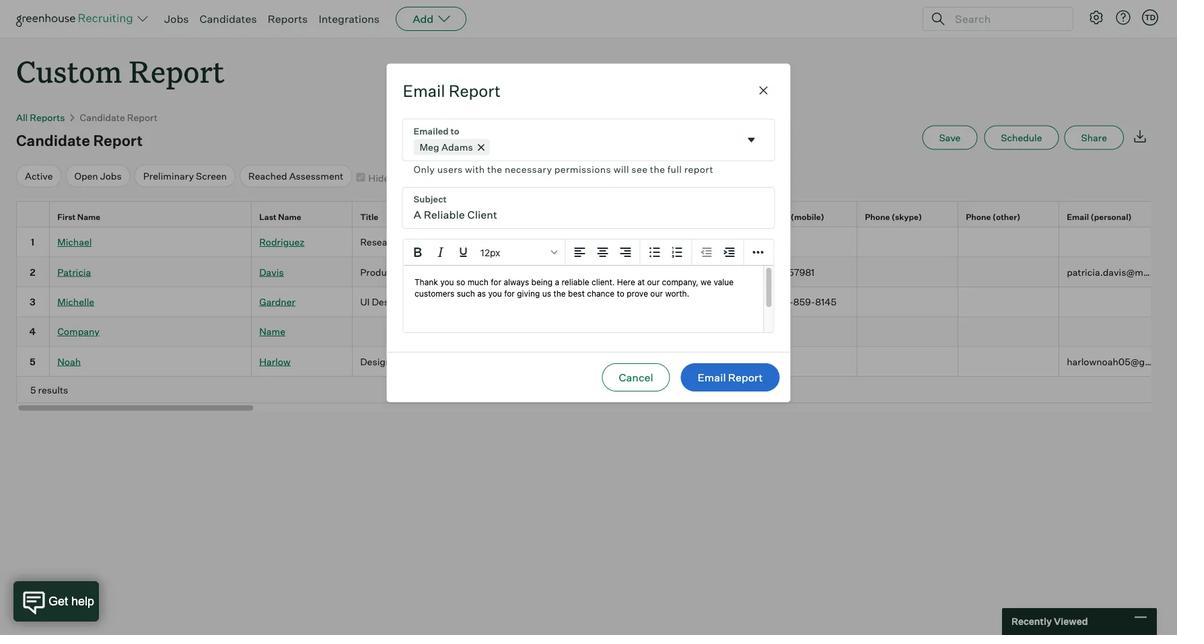 Task type: describe. For each thing, give the bounding box(es) containing it.
will
[[614, 163, 630, 175]]

2 toolbar from the left
[[641, 240, 693, 266]]

candidates link
[[200, 12, 257, 26]]

patricia link
[[57, 266, 91, 278]]

phone (mobile)
[[764, 211, 825, 221]]

1 vertical spatial candidate
[[16, 131, 90, 150]]

(personal)
[[1091, 211, 1132, 221]]

12px
[[480, 247, 501, 258]]

recently
[[1012, 616, 1052, 628]]

phone for phone (other)
[[966, 211, 991, 221]]

phone for phone (mobile)
[[764, 211, 789, 221]]

harlownoah05@gmail.com
[[1067, 355, 1178, 367]]

meg adams
[[420, 141, 473, 153]]

save
[[940, 132, 961, 144]]

row containing 3
[[16, 287, 1178, 317]]

row containing 1
[[16, 227, 1178, 257]]

custom
[[16, 51, 122, 91]]

michelle
[[57, 296, 94, 307]]

with
[[465, 163, 485, 175]]

noah link
[[57, 355, 81, 367]]

1 555- from the left
[[562, 355, 584, 367]]

preliminary
[[143, 170, 194, 182]]

download image
[[1133, 128, 1149, 145]]

schedule button
[[985, 126, 1060, 150]]

row containing 2
[[16, 257, 1178, 287]]

report inside button
[[729, 371, 763, 384]]

0 horizontal spatial reports
[[30, 112, 65, 123]]

cancel button
[[602, 363, 670, 392]]

td button
[[1143, 9, 1159, 26]]

davis link
[[259, 266, 284, 278]]

necessary
[[505, 163, 552, 175]]

noah
[[57, 355, 81, 367]]

all
[[16, 112, 28, 123]]

all reports
[[16, 112, 65, 123]]

none field containing meg adams
[[403, 119, 775, 177]]

michael link
[[57, 236, 92, 248]]

reached
[[249, 170, 287, 182]]

0 horizontal spatial email
[[403, 80, 445, 101]]

555-555-5555
[[562, 355, 628, 367]]

email inside row
[[1067, 211, 1089, 221]]

row containing first name
[[16, 201, 1178, 231]]

walmart
[[461, 296, 499, 307]]

name for first name
[[77, 211, 100, 221]]

report
[[685, 163, 714, 175]]

name link
[[259, 326, 286, 337]]

1 vertical spatial manager
[[434, 355, 473, 367]]

phone for phone (skype)
[[865, 211, 890, 221]]

2 555- from the left
[[584, 355, 605, 367]]

reached assessment
[[249, 170, 344, 182]]

jobs link
[[164, 12, 189, 26]]

product
[[360, 266, 396, 278]]

custom report
[[16, 51, 225, 91]]

email report inside button
[[698, 371, 763, 384]]

1 cell
[[16, 227, 50, 257]]

users
[[437, 163, 463, 175]]

ui designer
[[360, 296, 412, 307]]

3 cell
[[16, 287, 50, 317]]

company link
[[57, 326, 100, 337]]

integrations link
[[319, 12, 380, 26]]

integrations
[[319, 12, 380, 26]]

row containing 4
[[16, 317, 1178, 347]]

amazon
[[461, 236, 498, 248]]

phone (skype)
[[865, 211, 922, 221]]

(skype)
[[892, 211, 922, 221]]

2
[[30, 266, 35, 278]]

859-
[[794, 296, 816, 307]]

close modal icon image
[[756, 82, 772, 99]]

add
[[413, 12, 434, 26]]

davis
[[259, 266, 284, 278]]

2 cell
[[16, 257, 50, 287]]

gardner link
[[259, 296, 296, 307]]

share
[[1082, 132, 1108, 144]]

add button
[[396, 7, 467, 31]]

5 cell
[[16, 347, 50, 377]]

td
[[1145, 13, 1156, 22]]

3 toolbar from the left
[[693, 240, 744, 266]]

results
[[38, 384, 68, 396]]

email (personal)
[[1067, 211, 1132, 221]]

1 vertical spatial candidate report
[[16, 131, 143, 150]]

name for last name
[[278, 211, 301, 221]]

open jobs
[[74, 170, 122, 182]]

(439)-
[[764, 296, 794, 307]]

3131957981
[[764, 266, 815, 278]]

harlow
[[259, 355, 291, 367]]

save and schedule this report to revisit it! element
[[923, 126, 985, 150]]

row containing 5
[[16, 347, 1178, 377]]

open
[[74, 170, 98, 182]]

td button
[[1140, 7, 1161, 28]]



Task type: locate. For each thing, give the bounding box(es) containing it.
candidate down the all reports link
[[16, 131, 90, 150]]

configure image
[[1089, 9, 1105, 26]]

share button
[[1065, 126, 1124, 150]]

1
[[31, 236, 34, 248]]

555-
[[562, 355, 584, 367], [584, 355, 605, 367]]

5 inside cell
[[30, 355, 36, 367]]

2 horizontal spatial email
[[1067, 211, 1089, 221]]

phone left the (skype)
[[865, 211, 890, 221]]

email inside button
[[698, 371, 726, 384]]

rodriguez link
[[259, 236, 305, 248]]

candidate report link
[[80, 112, 157, 123]]

None checkbox
[[356, 173, 365, 182]]

5 for 5
[[30, 355, 36, 367]]

last name
[[259, 211, 301, 221]]

3 phone from the left
[[966, 211, 991, 221]]

5 row from the top
[[16, 317, 1178, 347]]

permissions
[[555, 163, 612, 175]]

candidate down custom report
[[80, 112, 125, 123]]

5 for 5 results
[[30, 384, 36, 396]]

phone left (other)
[[966, 211, 991, 221]]

2 phone from the left
[[865, 211, 890, 221]]

3 row from the top
[[16, 257, 1178, 287]]

5 left results
[[30, 384, 36, 396]]

manager
[[398, 266, 437, 278], [434, 355, 473, 367]]

name
[[77, 211, 100, 221], [278, 211, 301, 221], [259, 326, 286, 337]]

1 horizontal spatial email
[[698, 371, 726, 384]]

None text field
[[403, 188, 775, 228]]

save button
[[923, 126, 978, 150]]

0 horizontal spatial jobs
[[100, 170, 122, 182]]

program
[[393, 355, 432, 367]]

0 horizontal spatial phone
[[764, 211, 789, 221]]

0 horizontal spatial email report
[[403, 80, 501, 101]]

cell
[[555, 227, 656, 257], [656, 227, 757, 257], [757, 227, 858, 257], [858, 227, 959, 257], [959, 227, 1060, 257], [1060, 227, 1161, 257], [555, 257, 656, 287], [656, 257, 757, 287], [858, 257, 959, 287], [959, 257, 1060, 287], [555, 287, 656, 317], [656, 287, 757, 317], [858, 287, 959, 317], [959, 287, 1060, 317], [1060, 287, 1161, 317], [353, 317, 454, 347], [454, 317, 555, 347], [555, 317, 656, 347], [656, 317, 757, 347], [757, 317, 858, 347], [858, 317, 959, 347], [959, 317, 1060, 347], [1060, 317, 1161, 347], [454, 347, 555, 377], [656, 347, 757, 377], [757, 347, 858, 377], [858, 347, 959, 377], [959, 347, 1060, 377]]

manager right program
[[434, 355, 473, 367]]

0 vertical spatial email report
[[403, 80, 501, 101]]

candidate report up open
[[16, 131, 143, 150]]

0 vertical spatial jobs
[[164, 12, 189, 26]]

table containing 1
[[16, 201, 1178, 403]]

preliminary screen
[[143, 170, 227, 182]]

(other)
[[993, 211, 1021, 221]]

0 horizontal spatial company
[[57, 326, 100, 337]]

recently viewed
[[1012, 616, 1088, 628]]

table
[[16, 201, 1178, 403]]

4 cell
[[16, 317, 50, 347]]

company
[[461, 211, 499, 221], [57, 326, 100, 337]]

the right with
[[487, 163, 503, 175]]

travelnow
[[461, 266, 508, 278]]

1 horizontal spatial phone
[[865, 211, 890, 221]]

12px toolbar
[[404, 240, 566, 266]]

name right last
[[278, 211, 301, 221]]

1 horizontal spatial email report
[[698, 371, 763, 384]]

1 toolbar from the left
[[566, 240, 641, 266]]

4 row from the top
[[16, 287, 1178, 317]]

1 horizontal spatial jobs
[[164, 12, 189, 26]]

12px button
[[475, 241, 563, 264]]

row
[[16, 201, 1178, 231], [16, 227, 1178, 257], [16, 257, 1178, 287], [16, 287, 1178, 317], [16, 317, 1178, 347], [16, 347, 1178, 377]]

only users with the necessary permissions will see the full report
[[414, 163, 714, 175]]

1 vertical spatial reports
[[30, 112, 65, 123]]

candidate report
[[80, 112, 157, 123], [16, 131, 143, 150]]

1 the from the left
[[487, 163, 503, 175]]

patricia
[[57, 266, 91, 278]]

ui
[[360, 296, 370, 307]]

jobs left candidates
[[164, 12, 189, 26]]

0 vertical spatial candidate report
[[80, 112, 157, 123]]

1 vertical spatial jobs
[[100, 170, 122, 182]]

only
[[414, 163, 435, 175]]

first
[[57, 211, 76, 221]]

5 down 4 cell
[[30, 355, 36, 367]]

row group
[[16, 227, 1178, 377]]

2 the from the left
[[650, 163, 665, 175]]

jobs
[[164, 12, 189, 26], [100, 170, 122, 182]]

toolbar
[[566, 240, 641, 266], [641, 240, 693, 266], [693, 240, 744, 266]]

email
[[403, 80, 445, 101], [1067, 211, 1089, 221], [698, 371, 726, 384]]

name up harlow
[[259, 326, 286, 337]]

design
[[360, 355, 391, 367]]

company up 'amazon'
[[461, 211, 499, 221]]

reports right all
[[30, 112, 65, 123]]

rodriguez
[[259, 236, 305, 248]]

cancel
[[619, 371, 654, 384]]

reports right candidates
[[268, 12, 308, 26]]

0 vertical spatial email
[[403, 80, 445, 101]]

1 vertical spatial company
[[57, 326, 100, 337]]

1 vertical spatial email report
[[698, 371, 763, 384]]

assessment
[[289, 170, 344, 182]]

1 vertical spatial email
[[1067, 211, 1089, 221]]

designer
[[372, 296, 412, 307]]

see
[[632, 163, 648, 175]]

the left "full"
[[650, 163, 665, 175]]

viewed
[[1054, 616, 1088, 628]]

research
[[360, 236, 402, 248]]

0 vertical spatial reports
[[268, 12, 308, 26]]

meg
[[420, 141, 440, 153]]

all reports link
[[16, 112, 65, 123]]

product manager
[[360, 266, 437, 278]]

3
[[30, 296, 36, 307]]

schedule
[[1001, 132, 1043, 144]]

1 row from the top
[[16, 201, 1178, 231]]

harlow link
[[259, 355, 291, 367]]

screen
[[196, 170, 227, 182]]

candidates
[[200, 12, 257, 26]]

1 horizontal spatial the
[[650, 163, 665, 175]]

(mobile)
[[791, 211, 825, 221]]

0 vertical spatial candidate
[[80, 112, 125, 123]]

12px group
[[404, 240, 774, 266]]

email report
[[403, 80, 501, 101], [698, 371, 763, 384]]

company down michelle
[[57, 326, 100, 337]]

1 horizontal spatial company
[[461, 211, 499, 221]]

0 horizontal spatial the
[[487, 163, 503, 175]]

greenhouse recruiting image
[[16, 11, 137, 27]]

gardner
[[259, 296, 296, 307]]

4
[[29, 326, 36, 337]]

6 row from the top
[[16, 347, 1178, 377]]

8145
[[816, 296, 837, 307]]

1 phone from the left
[[764, 211, 789, 221]]

0 vertical spatial manager
[[398, 266, 437, 278]]

1 horizontal spatial reports
[[268, 12, 308, 26]]

email report button
[[681, 363, 780, 392]]

(439)-859-8145
[[764, 296, 837, 307]]

last
[[259, 211, 277, 221]]

reports link
[[268, 12, 308, 26]]

5555
[[605, 355, 628, 367]]

active
[[25, 170, 53, 182]]

5 results
[[30, 384, 68, 396]]

candidate
[[80, 112, 125, 123], [16, 131, 90, 150]]

name right first
[[77, 211, 100, 221]]

2 row from the top
[[16, 227, 1178, 257]]

jobs right open
[[100, 170, 122, 182]]

0 vertical spatial company
[[461, 211, 499, 221]]

phone left (mobile)
[[764, 211, 789, 221]]

title
[[360, 211, 379, 221]]

research engineer
[[360, 236, 443, 248]]

design program manager
[[360, 355, 473, 367]]

1 vertical spatial 5
[[30, 384, 36, 396]]

michelle link
[[57, 296, 94, 307]]

manager down engineer
[[398, 266, 437, 278]]

michael
[[57, 236, 92, 248]]

0 vertical spatial 5
[[30, 355, 36, 367]]

Search text field
[[952, 9, 1061, 29]]

patricia.davis@mail.com
[[1067, 266, 1176, 278]]

row group containing 1
[[16, 227, 1178, 377]]

2 vertical spatial email
[[698, 371, 726, 384]]

report
[[129, 51, 225, 91], [449, 80, 501, 101], [127, 112, 157, 123], [93, 131, 143, 150], [729, 371, 763, 384]]

candidate report down custom report
[[80, 112, 157, 123]]

toggle flyout image
[[745, 133, 758, 147]]

None field
[[403, 119, 775, 177]]

full
[[668, 163, 682, 175]]

2 horizontal spatial phone
[[966, 211, 991, 221]]



Task type: vqa. For each thing, say whether or not it's contained in the screenshot.
Activity Feed link
no



